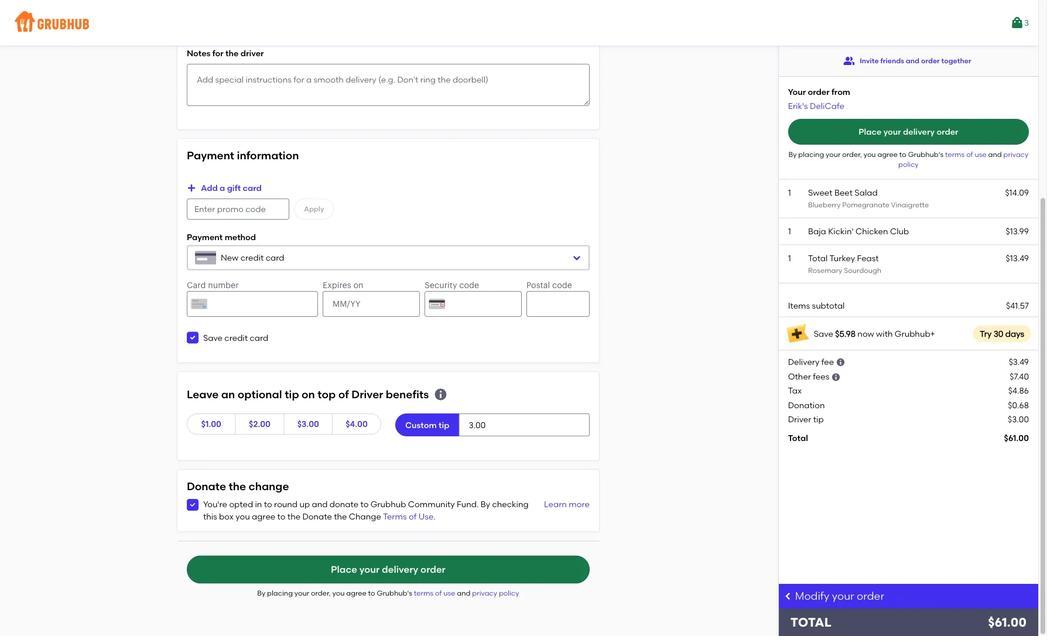 Task type: describe. For each thing, give the bounding box(es) containing it.
custom tip
[[405, 420, 450, 430]]

the up "opted" in the left of the page
[[229, 480, 246, 493]]

fee
[[822, 357, 834, 367]]

card for save credit card
[[250, 333, 269, 343]]

tax
[[789, 386, 802, 396]]

main navigation navigation
[[0, 0, 1039, 46]]

3
[[1025, 18, 1030, 28]]

rosemary
[[809, 266, 843, 275]]

to for by placing your order, you agree to grubhub's terms of use and privacy policy
[[368, 589, 375, 598]]

$14.09 blueberry pomegranate vinaigrette
[[809, 188, 1030, 209]]

place for by placing your order, you agree to grubhub's terms of use and
[[859, 127, 882, 137]]

new
[[221, 253, 239, 263]]

by for by checking this box you agree to the donate the change
[[481, 500, 491, 510]]

your order from erik's delicafe
[[789, 87, 851, 111]]

learn
[[544, 500, 567, 510]]

payment for payment information
[[187, 149, 234, 162]]

privacy policy link for by placing your order, you agree to grubhub's terms of use and
[[899, 150, 1029, 169]]

notes
[[187, 48, 211, 58]]

2 vertical spatial total
[[791, 615, 832, 630]]

from
[[832, 87, 851, 97]]

vinaigrette
[[892, 201, 929, 209]]

you're
[[203, 500, 227, 510]]

learn more
[[544, 500, 590, 510]]

people icon image
[[844, 55, 856, 67]]

checking
[[492, 500, 529, 510]]

privacy policy
[[899, 150, 1029, 169]]

to for by checking this box you agree to the donate the change
[[277, 512, 286, 521]]

delivery for by placing your order, you agree to grubhub's terms of use and privacy policy
[[382, 564, 419, 575]]

fund.
[[457, 500, 479, 510]]

terms
[[383, 512, 407, 521]]

tip for driver tip
[[814, 414, 824, 424]]

1 vertical spatial policy
[[499, 589, 519, 598]]

now
[[858, 329, 875, 339]]

save for save $5.98 now with grubhub+
[[814, 329, 834, 339]]

place your delivery order button for by placing your order, you agree to grubhub's terms of use and privacy policy
[[187, 556, 590, 584]]

terms of use .
[[383, 512, 436, 521]]

pomegranate
[[843, 201, 890, 209]]

use
[[419, 512, 434, 521]]

the down round
[[288, 512, 301, 521]]

order, for by placing your order, you agree to grubhub's terms of use and
[[843, 150, 862, 158]]

0 vertical spatial total
[[809, 253, 828, 263]]

method
[[225, 232, 256, 242]]

donation
[[789, 400, 825, 410]]

you're opted in to round up and donate to grubhub community fund.
[[203, 500, 481, 510]]

driver
[[241, 48, 264, 58]]

you for by placing your order, you agree to grubhub's terms of use and
[[864, 150, 876, 158]]

notes for the driver
[[187, 48, 264, 58]]

0 vertical spatial $61.00
[[1005, 433, 1030, 443]]

terms for by placing your order, you agree to grubhub's terms of use and
[[946, 150, 965, 158]]

donate the change
[[187, 480, 289, 493]]

1 vertical spatial $61.00
[[989, 615, 1027, 630]]

Promo code text field
[[187, 199, 289, 220]]

agree for by placing your order, you agree to grubhub's terms of use and privacy policy
[[346, 589, 367, 598]]

feast
[[858, 253, 879, 263]]

grubhub's for by placing your order, you agree to grubhub's terms of use and
[[909, 150, 944, 158]]

1 horizontal spatial driver
[[789, 414, 812, 424]]

more
[[569, 500, 590, 510]]

grubhub
[[371, 500, 406, 510]]

placing for by placing your order, you agree to grubhub's terms of use and
[[799, 150, 825, 158]]

total turkey feast
[[809, 253, 879, 263]]

$7.40
[[1010, 372, 1030, 382]]

the down you're opted in to round up and donate to grubhub community fund.
[[334, 512, 347, 521]]

1 for sweet beet salad
[[789, 188, 792, 198]]

save $5.98 now with grubhub+
[[814, 329, 936, 339]]

$13.99
[[1006, 226, 1030, 236]]

delivery fee
[[789, 357, 834, 367]]

erik's
[[789, 101, 808, 111]]

3 button
[[1011, 12, 1030, 33]]

by placing your order, you agree to grubhub's terms of use and privacy policy
[[257, 589, 519, 598]]

$3.49
[[1009, 357, 1030, 367]]

terms of use link
[[383, 512, 434, 521]]

1 vertical spatial svg image
[[836, 358, 846, 367]]

invite
[[860, 56, 879, 65]]

subscription badge image
[[786, 322, 810, 345]]

add
[[201, 183, 218, 193]]

leave
[[187, 388, 219, 401]]

top
[[318, 388, 336, 401]]

try 30 days
[[980, 329, 1025, 339]]

custom
[[405, 420, 437, 430]]

invite friends and order together
[[860, 56, 972, 65]]

box
[[219, 512, 234, 521]]

round
[[274, 500, 298, 510]]

policy inside privacy policy
[[899, 160, 919, 169]]

baja
[[809, 226, 827, 236]]

beet
[[835, 188, 853, 198]]

0 vertical spatial driver
[[352, 388, 383, 401]]

baja kickin' chicken club
[[809, 226, 909, 236]]

donate inside by checking this box you agree to the donate the change
[[303, 512, 332, 521]]

by for by placing your order, you agree to grubhub's terms of use and
[[789, 150, 797, 158]]

modify
[[796, 590, 830, 603]]

$1.00 button
[[187, 414, 236, 435]]

1 vertical spatial total
[[789, 433, 809, 443]]

$41.57
[[1007, 301, 1030, 311]]

$2.00 button
[[235, 414, 284, 435]]

$14.09
[[1006, 188, 1030, 198]]

1 for baja kickin' chicken club
[[789, 226, 792, 236]]

benefits
[[386, 388, 429, 401]]

gift
[[227, 183, 241, 193]]

items subtotal
[[789, 301, 845, 311]]

delivery for by placing your order, you agree to grubhub's terms of use and
[[904, 127, 935, 137]]

agree for by checking this box you agree to the donate the change
[[252, 512, 276, 521]]

$0.68
[[1009, 400, 1030, 410]]

on
[[302, 388, 315, 401]]

items
[[789, 301, 810, 311]]

privacy inside privacy policy
[[1004, 150, 1029, 158]]

terms of use link for by placing your order, you agree to grubhub's terms of use and
[[946, 150, 989, 158]]



Task type: locate. For each thing, give the bounding box(es) containing it.
3 1 from the top
[[789, 253, 792, 263]]

card up optional
[[250, 333, 269, 343]]

Amount text field
[[459, 414, 590, 437]]

svg image for modify
[[784, 592, 793, 601]]

add a gift card
[[201, 183, 262, 193]]

0 horizontal spatial tip
[[285, 388, 299, 401]]

0 horizontal spatial terms
[[414, 589, 434, 598]]

$5.98
[[836, 329, 856, 339]]

svg image right the fee
[[836, 358, 846, 367]]

tip inside button
[[439, 420, 450, 430]]

0 horizontal spatial agree
[[252, 512, 276, 521]]

0 horizontal spatial driver
[[352, 388, 383, 401]]

0 vertical spatial terms
[[946, 150, 965, 158]]

delivery up by placing your order, you agree to grubhub's terms of use and privacy policy
[[382, 564, 419, 575]]

1 horizontal spatial placing
[[799, 150, 825, 158]]

try
[[980, 329, 992, 339]]

svg image
[[572, 253, 582, 263], [189, 334, 196, 341], [832, 373, 841, 382], [434, 388, 448, 402], [189, 502, 196, 509]]

1 vertical spatial card
[[266, 253, 285, 263]]

by for by placing your order, you agree to grubhub's terms of use and privacy policy
[[257, 589, 266, 598]]

place your delivery order button up by placing your order, you agree to grubhub's terms of use and privacy policy
[[187, 556, 590, 584]]

$1.00
[[201, 419, 221, 429]]

Notes for the driver text field
[[187, 64, 590, 106]]

delicafe
[[810, 101, 845, 111]]

you inside by checking this box you agree to the donate the change
[[236, 512, 250, 521]]

svg image inside add a gift card button
[[187, 183, 196, 193]]

payment for payment method
[[187, 232, 223, 242]]

0 horizontal spatial you
[[236, 512, 250, 521]]

order inside button
[[922, 56, 940, 65]]

2 horizontal spatial you
[[864, 150, 876, 158]]

2 vertical spatial card
[[250, 333, 269, 343]]

driver up $4.00
[[352, 388, 383, 401]]

credit for save
[[225, 333, 248, 343]]

order left together
[[922, 56, 940, 65]]

2 horizontal spatial agree
[[878, 150, 898, 158]]

use for by placing your order, you agree to grubhub's terms of use and privacy policy
[[444, 589, 456, 598]]

invite friends and order together button
[[844, 50, 972, 71]]

0 vertical spatial credit
[[241, 253, 264, 263]]

together
[[942, 56, 972, 65]]

0 horizontal spatial donate
[[187, 480, 226, 493]]

driver tip
[[789, 414, 824, 424]]

1
[[789, 188, 792, 198], [789, 226, 792, 236], [789, 253, 792, 263]]

1 horizontal spatial place your delivery order
[[859, 127, 959, 137]]

0 vertical spatial use
[[975, 150, 987, 158]]

$2.00
[[249, 419, 271, 429]]

1 horizontal spatial privacy policy link
[[899, 150, 1029, 169]]

$3.00 inside button
[[297, 419, 319, 429]]

credit for new
[[241, 253, 264, 263]]

tip right custom
[[439, 420, 450, 430]]

card inside button
[[243, 183, 262, 193]]

the
[[226, 48, 239, 58], [229, 480, 246, 493], [288, 512, 301, 521], [334, 512, 347, 521]]

apply button
[[294, 199, 334, 220]]

1 vertical spatial privacy
[[472, 589, 498, 598]]

donate
[[187, 480, 226, 493], [303, 512, 332, 521]]

place for by placing your order, you agree to grubhub's terms of use and privacy policy
[[331, 564, 357, 575]]

placing for by placing your order, you agree to grubhub's terms of use and privacy policy
[[267, 589, 293, 598]]

terms of use link
[[946, 150, 989, 158], [414, 589, 457, 598]]

0 horizontal spatial svg image
[[187, 183, 196, 193]]

of
[[967, 150, 974, 158], [339, 388, 349, 401], [409, 512, 417, 521], [435, 589, 442, 598]]

1 horizontal spatial place
[[859, 127, 882, 137]]

days
[[1006, 329, 1025, 339]]

1 1 from the top
[[789, 188, 792, 198]]

you for by placing your order, you agree to grubhub's terms of use and privacy policy
[[333, 589, 345, 598]]

1 payment from the top
[[187, 149, 234, 162]]

0 vertical spatial privacy policy link
[[899, 150, 1029, 169]]

2 vertical spatial svg image
[[784, 592, 793, 601]]

grubhub's for by placing your order, you agree to grubhub's terms of use and privacy policy
[[377, 589, 412, 598]]

credit right new on the top left of the page
[[241, 253, 264, 263]]

information
[[237, 149, 299, 162]]

0 vertical spatial place your delivery order
[[859, 127, 959, 137]]

0 vertical spatial privacy
[[1004, 150, 1029, 158]]

0 vertical spatial svg image
[[187, 183, 196, 193]]

1 left sweet
[[789, 188, 792, 198]]

order up privacy policy
[[937, 127, 959, 137]]

sweet beet salad
[[809, 188, 878, 198]]

0 vertical spatial grubhub's
[[909, 150, 944, 158]]

club
[[891, 226, 909, 236]]

privacy policy link for by placing your order, you agree to grubhub's terms of use and privacy policy
[[472, 589, 519, 598]]

1 vertical spatial place
[[331, 564, 357, 575]]

save
[[814, 329, 834, 339], [203, 333, 223, 343]]

donate
[[330, 500, 359, 510]]

$4.00 button
[[332, 414, 381, 435]]

card right new on the top left of the page
[[266, 253, 285, 263]]

order up the erik's delicafe link
[[808, 87, 830, 97]]

1 vertical spatial place your delivery order button
[[187, 556, 590, 584]]

and inside button
[[906, 56, 920, 65]]

modify your order
[[796, 590, 885, 603]]

1 vertical spatial you
[[236, 512, 250, 521]]

apply
[[304, 205, 324, 213]]

1 horizontal spatial use
[[975, 150, 987, 158]]

$3.00 down on
[[297, 419, 319, 429]]

1 vertical spatial donate
[[303, 512, 332, 521]]

1 horizontal spatial privacy
[[1004, 150, 1029, 158]]

30
[[994, 329, 1004, 339]]

order right modify
[[857, 590, 885, 603]]

terms for by placing your order, you agree to grubhub's terms of use and privacy policy
[[414, 589, 434, 598]]

by
[[789, 150, 797, 158], [481, 500, 491, 510], [257, 589, 266, 598]]

leave an optional tip on top of driver benefits
[[187, 388, 429, 401]]

place your delivery order up by placing your order, you agree to grubhub's terms of use and
[[859, 127, 959, 137]]

to for by placing your order, you agree to grubhub's terms of use and
[[900, 150, 907, 158]]

0 vertical spatial you
[[864, 150, 876, 158]]

community
[[408, 500, 455, 510]]

1 for total turkey feast
[[789, 253, 792, 263]]

your
[[789, 87, 806, 97]]

$4.00
[[346, 419, 368, 429]]

salad
[[855, 188, 878, 198]]

2 horizontal spatial tip
[[814, 414, 824, 424]]

other fees
[[789, 372, 830, 382]]

0 vertical spatial agree
[[878, 150, 898, 158]]

delivery
[[789, 357, 820, 367]]

0 horizontal spatial policy
[[499, 589, 519, 598]]

other
[[789, 372, 812, 382]]

1 vertical spatial payment
[[187, 232, 223, 242]]

order inside your order from erik's delicafe
[[808, 87, 830, 97]]

1 vertical spatial terms
[[414, 589, 434, 598]]

for
[[213, 48, 224, 58]]

0 horizontal spatial place your delivery order button
[[187, 556, 590, 584]]

place your delivery order for by placing your order, you agree to grubhub's terms of use and
[[859, 127, 959, 137]]

0 horizontal spatial order,
[[311, 589, 331, 598]]

0 horizontal spatial privacy
[[472, 589, 498, 598]]

0 horizontal spatial save
[[203, 333, 223, 343]]

2 horizontal spatial svg image
[[836, 358, 846, 367]]

agree inside by checking this box you agree to the donate the change
[[252, 512, 276, 521]]

turkey
[[830, 253, 856, 263]]

learn more link
[[541, 499, 590, 523]]

0 horizontal spatial grubhub's
[[377, 589, 412, 598]]

1 left baja at the top right of page
[[789, 226, 792, 236]]

this
[[203, 512, 217, 521]]

1 horizontal spatial agree
[[346, 589, 367, 598]]

$3.00 down $0.68
[[1008, 414, 1030, 424]]

0 horizontal spatial $3.00
[[297, 419, 319, 429]]

0 vertical spatial place your delivery order button
[[789, 119, 1030, 145]]

save left $5.98 on the bottom right of the page
[[814, 329, 834, 339]]

$4.86
[[1009, 386, 1030, 396]]

1 vertical spatial placing
[[267, 589, 293, 598]]

a
[[220, 183, 225, 193]]

2 vertical spatial agree
[[346, 589, 367, 598]]

2 payment from the top
[[187, 232, 223, 242]]

placing
[[799, 150, 825, 158], [267, 589, 293, 598]]

card right gift
[[243, 183, 262, 193]]

1 horizontal spatial grubhub's
[[909, 150, 944, 158]]

add a gift card button
[[187, 178, 262, 199]]

to
[[900, 150, 907, 158], [264, 500, 272, 510], [361, 500, 369, 510], [277, 512, 286, 521], [368, 589, 375, 598]]

credit
[[241, 253, 264, 263], [225, 333, 248, 343]]

0 vertical spatial place
[[859, 127, 882, 137]]

tip for custom tip
[[439, 420, 450, 430]]

sourdough
[[844, 266, 882, 275]]

0 horizontal spatial place
[[331, 564, 357, 575]]

svg image left modify
[[784, 592, 793, 601]]

place up by placing your order, you agree to grubhub's terms of use and
[[859, 127, 882, 137]]

custom tip button
[[395, 414, 460, 437]]

agree
[[878, 150, 898, 158], [252, 512, 276, 521], [346, 589, 367, 598]]

place up by placing your order, you agree to grubhub's terms of use and privacy policy
[[331, 564, 357, 575]]

$13.49
[[1006, 253, 1030, 263]]

erik's delicafe link
[[789, 101, 845, 111]]

svg image
[[187, 183, 196, 193], [836, 358, 846, 367], [784, 592, 793, 601]]

subtotal
[[812, 301, 845, 311]]

place your delivery order button up by placing your order, you agree to grubhub's terms of use and
[[789, 119, 1030, 145]]

and
[[906, 56, 920, 65], [989, 150, 1002, 158], [312, 500, 328, 510], [457, 589, 471, 598]]

0 vertical spatial order,
[[843, 150, 862, 158]]

2 vertical spatial 1
[[789, 253, 792, 263]]

0 vertical spatial terms of use link
[[946, 150, 989, 158]]

total down driver tip
[[789, 433, 809, 443]]

by checking this box you agree to the donate the change
[[203, 500, 529, 521]]

0 vertical spatial by
[[789, 150, 797, 158]]

tip left on
[[285, 388, 299, 401]]

1 vertical spatial credit
[[225, 333, 248, 343]]

0 horizontal spatial placing
[[267, 589, 293, 598]]

agree for by placing your order, you agree to grubhub's terms of use and
[[878, 150, 898, 158]]

0 vertical spatial 1
[[789, 188, 792, 198]]

sweet
[[809, 188, 833, 198]]

grubhub+
[[895, 329, 936, 339]]

to inside by checking this box you agree to the donate the change
[[277, 512, 286, 521]]

total up rosemary
[[809, 253, 828, 263]]

0 horizontal spatial terms of use link
[[414, 589, 457, 598]]

1 vertical spatial place your delivery order
[[331, 564, 446, 575]]

1 vertical spatial order,
[[311, 589, 331, 598]]

1 vertical spatial delivery
[[382, 564, 419, 575]]

0 horizontal spatial use
[[444, 589, 456, 598]]

blueberry
[[809, 201, 841, 209]]

order up by placing your order, you agree to grubhub's terms of use and privacy policy
[[421, 564, 446, 575]]

an
[[221, 388, 235, 401]]

0 vertical spatial policy
[[899, 160, 919, 169]]

1 horizontal spatial tip
[[439, 420, 450, 430]]

save up 'leave'
[[203, 333, 223, 343]]

0 horizontal spatial delivery
[[382, 564, 419, 575]]

credit up an
[[225, 333, 248, 343]]

1 vertical spatial agree
[[252, 512, 276, 521]]

change
[[249, 480, 289, 493]]

0 horizontal spatial by
[[257, 589, 266, 598]]

1 horizontal spatial save
[[814, 329, 834, 339]]

optional
[[238, 388, 282, 401]]

payment
[[187, 149, 234, 162], [187, 232, 223, 242]]

tip down the donation
[[814, 414, 824, 424]]

1 horizontal spatial terms
[[946, 150, 965, 158]]

1 up items
[[789, 253, 792, 263]]

1 horizontal spatial $3.00
[[1008, 414, 1030, 424]]

you
[[864, 150, 876, 158], [236, 512, 250, 521], [333, 589, 345, 598]]

by inside by checking this box you agree to the donate the change
[[481, 500, 491, 510]]

you for by checking this box you agree to the donate the change
[[236, 512, 250, 521]]

total down modify
[[791, 615, 832, 630]]

svg image left add
[[187, 183, 196, 193]]

1 horizontal spatial svg image
[[784, 592, 793, 601]]

payment information
[[187, 149, 299, 162]]

1 vertical spatial privacy policy link
[[472, 589, 519, 598]]

0 vertical spatial card
[[243, 183, 262, 193]]

0 vertical spatial donate
[[187, 480, 226, 493]]

place your delivery order for by placing your order, you agree to grubhub's terms of use and privacy policy
[[331, 564, 446, 575]]

payment up add
[[187, 149, 234, 162]]

1 horizontal spatial order,
[[843, 150, 862, 158]]

payment up new on the top left of the page
[[187, 232, 223, 242]]

fees
[[814, 372, 830, 382]]

kickin'
[[829, 226, 854, 236]]

by placing your order, you agree to grubhub's terms of use and
[[789, 150, 1002, 158]]

1 horizontal spatial place your delivery order button
[[789, 119, 1030, 145]]

up
[[300, 500, 310, 510]]

1 vertical spatial 1
[[789, 226, 792, 236]]

1 horizontal spatial terms of use link
[[946, 150, 989, 158]]

2 1 from the top
[[789, 226, 792, 236]]

place your delivery order button for by placing your order, you agree to grubhub's terms of use and
[[789, 119, 1030, 145]]

place your delivery order up by placing your order, you agree to grubhub's terms of use and privacy policy
[[331, 564, 446, 575]]

$3.00 button
[[284, 414, 333, 435]]

driver down the donation
[[789, 414, 812, 424]]

with
[[877, 329, 893, 339]]

delivery
[[904, 127, 935, 137], [382, 564, 419, 575]]

1 horizontal spatial by
[[481, 500, 491, 510]]

donate down up
[[303, 512, 332, 521]]

use
[[975, 150, 987, 158], [444, 589, 456, 598]]

0 horizontal spatial privacy policy link
[[472, 589, 519, 598]]

payment method
[[187, 232, 256, 242]]

save for save credit card
[[203, 333, 223, 343]]

order, for by placing your order, you agree to grubhub's terms of use and privacy policy
[[311, 589, 331, 598]]

privacy
[[1004, 150, 1029, 158], [472, 589, 498, 598]]

delivery up by placing your order, you agree to grubhub's terms of use and
[[904, 127, 935, 137]]

1 horizontal spatial policy
[[899, 160, 919, 169]]

svg image for add
[[187, 183, 196, 193]]

2 vertical spatial by
[[257, 589, 266, 598]]

place your delivery order
[[859, 127, 959, 137], [331, 564, 446, 575]]

1 vertical spatial terms of use link
[[414, 589, 457, 598]]

1 vertical spatial driver
[[789, 414, 812, 424]]

1 horizontal spatial delivery
[[904, 127, 935, 137]]

donate up you're
[[187, 480, 226, 493]]

1 vertical spatial by
[[481, 500, 491, 510]]

use for by placing your order, you agree to grubhub's terms of use and
[[975, 150, 987, 158]]

0 vertical spatial delivery
[[904, 127, 935, 137]]

the right for
[[226, 48, 239, 58]]

$13.49 rosemary sourdough
[[809, 253, 1030, 275]]

terms of use link for by placing your order, you agree to grubhub's terms of use and privacy policy
[[414, 589, 457, 598]]

1 horizontal spatial donate
[[303, 512, 332, 521]]

opted
[[229, 500, 253, 510]]

0 vertical spatial payment
[[187, 149, 234, 162]]

card for new credit card
[[266, 253, 285, 263]]

1 horizontal spatial you
[[333, 589, 345, 598]]



Task type: vqa. For each thing, say whether or not it's contained in the screenshot.
Sushi & Sashimi Combination
no



